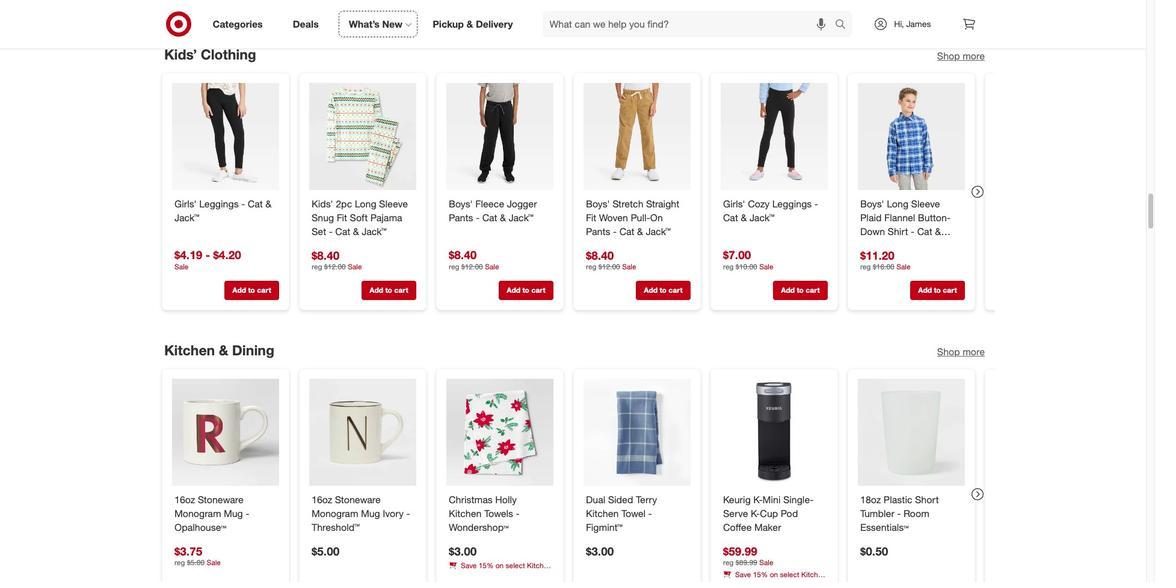 Task type: locate. For each thing, give the bounding box(es) containing it.
cart
[[257, 286, 271, 295], [394, 286, 408, 295], [531, 286, 545, 295], [668, 286, 682, 295], [805, 286, 820, 295], [943, 286, 957, 295]]

0 horizontal spatial leggings
[[199, 198, 238, 210]]

2 add from the left
[[369, 286, 383, 295]]

boys' up plaid
[[860, 198, 884, 210]]

kids'
[[164, 46, 197, 63]]

what's
[[349, 18, 380, 30]]

1 horizontal spatial $5.00
[[311, 544, 339, 558]]

2 to from the left
[[385, 286, 392, 295]]

- inside girls' leggings - cat & jack™
[[241, 198, 245, 210]]

add to cart for girls' leggings - cat & jack™
[[232, 286, 271, 295]]

sale down "$4.19"
[[174, 262, 188, 271]]

2 sleeve from the left
[[911, 198, 940, 210]]

more
[[962, 50, 985, 62], [962, 346, 985, 358]]

$5.00 down threshold™
[[311, 544, 339, 558]]

2 horizontal spatial $8.40 reg $12.00 sale
[[586, 248, 636, 272]]

1 $3.00 from the left
[[449, 544, 476, 558]]

to
[[248, 286, 255, 295], [385, 286, 392, 295], [522, 286, 529, 295], [659, 286, 666, 295], [796, 286, 803, 295], [934, 286, 941, 295]]

1 girls' from the left
[[174, 198, 196, 210]]

4 add to cart button from the left
[[636, 281, 690, 300]]

2 shop more button from the top
[[937, 346, 985, 359]]

2 16oz from the left
[[311, 494, 332, 506]]

2 stoneware from the left
[[335, 494, 380, 506]]

pants
[[449, 212, 473, 224], [586, 226, 610, 238]]

3 add to cart button from the left
[[498, 281, 553, 300]]

on down wondershop™
[[495, 562, 503, 571]]

sale right $16.00
[[896, 263, 910, 272]]

single-
[[783, 494, 813, 506]]

1 boys' from the left
[[449, 198, 472, 210]]

16oz stoneware monogram mug - opalhouse™ image
[[172, 379, 279, 486], [172, 379, 279, 486]]

long up flannel
[[887, 198, 908, 210]]

jack™ up "$4.19"
[[174, 212, 199, 224]]

pants inside the boys' stretch straight fit woven pull-on pants - cat & jack™
[[586, 226, 610, 238]]

on down the $89.99
[[743, 581, 751, 582]]

girls' cozy leggings - cat & jack™
[[723, 198, 818, 224]]

2 add to cart from the left
[[369, 286, 408, 295]]

girls' leggings - cat & jack™ image
[[172, 83, 279, 190], [172, 83, 279, 190]]

$8.40 for kids' 2pc long sleeve snug fit soft pajama set - cat & jack™
[[311, 248, 339, 262]]

monogram up threshold™
[[311, 508, 358, 520]]

1 horizontal spatial save
[[735, 571, 751, 580]]

reg inside $59.99 reg $89.99 sale
[[723, 559, 733, 568]]

jack™ inside boys' long sleeve plaid flannel button- down shirt - cat & jack™ $11.20 reg $16.00 sale
[[860, 239, 885, 251]]

$59.99 reg $89.99 sale
[[723, 544, 773, 568]]

add for girls' cozy leggings - cat & jack™
[[781, 286, 794, 295]]

christmas holly kitchen towels - wondershop™ image
[[446, 379, 553, 486], [446, 379, 553, 486]]

reg inside $7.00 reg $10.00 sale
[[723, 262, 733, 271]]

mug inside 16oz stoneware monogram mug ivory - threshold™
[[361, 508, 380, 520]]

0 horizontal spatial save
[[461, 562, 476, 571]]

long up soft
[[354, 198, 376, 210]]

1 shop from the top
[[937, 50, 960, 62]]

dual sided terry kitchen towel - figmint™ image
[[583, 379, 690, 486], [583, 379, 690, 486]]

save 15% on select kitchen items
[[449, 562, 551, 581]]

girls' leggings - cat & jack™
[[174, 198, 271, 224]]

keurig k-mini single- serve k-cup pod coffee maker link
[[723, 493, 825, 535]]

monogram up opalhouse™
[[174, 508, 221, 520]]

add to cart for boys' fleece jogger pants - cat & jack™
[[506, 286, 545, 295]]

$3.00 down figmint™
[[586, 544, 614, 558]]

1 sleeve from the left
[[379, 198, 408, 210]]

1 horizontal spatial $8.40
[[449, 248, 476, 262]]

add
[[232, 286, 246, 295], [369, 286, 383, 295], [506, 286, 520, 295], [644, 286, 657, 295], [781, 286, 794, 295], [918, 286, 932, 295]]

$12.00 down "woven"
[[598, 263, 620, 272]]

4 cart from the left
[[668, 286, 682, 295]]

$8.40 reg $12.00 sale down set
[[311, 248, 362, 272]]

sale inside $4.19 - $4.20 sale
[[174, 262, 188, 271]]

1 add to cart from the left
[[232, 286, 271, 295]]

2 mug from the left
[[361, 508, 380, 520]]

sided
[[608, 494, 633, 506]]

stretch
[[612, 198, 643, 210]]

1 to from the left
[[248, 286, 255, 295]]

2 monogram from the left
[[311, 508, 358, 520]]

$8.40 reg $12.00 sale for -
[[449, 248, 499, 271]]

$5.00
[[311, 544, 339, 558], [187, 559, 204, 568]]

& down pull-
[[637, 226, 643, 238]]

save
[[461, 562, 476, 571], [735, 571, 751, 580]]

items inside save 15% on select kitchen items
[[449, 572, 466, 581]]

0 horizontal spatial pants
[[449, 212, 473, 224]]

0 horizontal spatial monogram
[[174, 508, 221, 520]]

2 $3.00 from the left
[[586, 544, 614, 558]]

1 horizontal spatial sleeve
[[911, 198, 940, 210]]

- inside $4.19 - $4.20 sale
[[205, 248, 210, 262]]

16oz up threshold™
[[311, 494, 332, 506]]

wondershop™
[[449, 522, 508, 534]]

add to cart
[[232, 286, 271, 295], [369, 286, 408, 295], [506, 286, 545, 295], [644, 286, 682, 295], [781, 286, 820, 295], [918, 286, 957, 295]]

kids' 2pc long sleeve snug fit soft pajama set - cat & jack™
[[311, 198, 408, 238]]

1 monogram from the left
[[174, 508, 221, 520]]

0 horizontal spatial select
[[505, 562, 525, 571]]

monogram for 16oz stoneware monogram mug ivory - threshold™
[[311, 508, 358, 520]]

sale for girls' leggings - cat & jack™
[[174, 262, 188, 271]]

1 horizontal spatial $8.40 reg $12.00 sale
[[449, 248, 499, 271]]

cat inside boys' long sleeve plaid flannel button- down shirt - cat & jack™ $11.20 reg $16.00 sale
[[917, 226, 932, 238]]

boys' left fleece
[[449, 198, 472, 210]]

0 horizontal spatial 15%
[[478, 562, 493, 571]]

deals
[[293, 18, 319, 30]]

sale down opalhouse™
[[206, 559, 220, 568]]

2 more from the top
[[962, 346, 985, 358]]

$3.75 reg $5.00 sale
[[174, 544, 220, 568]]

jack™ down the cozy
[[749, 212, 774, 224]]

reg for girls' cozy leggings - cat & jack™
[[723, 262, 733, 271]]

0 horizontal spatial sleeve
[[379, 198, 408, 210]]

0 horizontal spatial girls'
[[174, 198, 196, 210]]

- inside boys' fleece jogger pants - cat & jack™
[[476, 212, 479, 224]]

$12.00 for kids' 2pc long sleeve snug fit soft pajama set - cat & jack™
[[324, 263, 346, 272]]

2 leggings from the left
[[772, 198, 811, 210]]

0 horizontal spatial fit
[[336, 212, 347, 224]]

opalhouse™
[[174, 522, 226, 534]]

5 add from the left
[[781, 286, 794, 295]]

girls' cozy leggings - cat & jack™ image
[[720, 83, 828, 190], [720, 83, 828, 190]]

girls' for $4.19
[[174, 198, 196, 210]]

2 boys' from the left
[[586, 198, 610, 210]]

- inside the 16oz stoneware monogram mug - opalhouse™
[[245, 508, 249, 520]]

add for kids' 2pc long sleeve snug fit soft pajama set - cat & jack™
[[369, 286, 383, 295]]

& up $7.00
[[741, 212, 747, 224]]

stoneware
[[198, 494, 243, 506], [335, 494, 380, 506]]

add to cart for girls' cozy leggings - cat & jack™
[[781, 286, 820, 295]]

1 horizontal spatial items
[[723, 581, 741, 582]]

$8.40 reg $12.00 sale down boys' fleece jogger pants - cat & jack™
[[449, 248, 499, 271]]

add to cart button
[[224, 281, 279, 300], [361, 281, 416, 300], [498, 281, 553, 300], [636, 281, 690, 300], [773, 281, 828, 300], [910, 281, 965, 300]]

boys' up "woven"
[[586, 198, 610, 210]]

6 add from the left
[[918, 286, 932, 295]]

4 add from the left
[[644, 286, 657, 295]]

0 horizontal spatial long
[[354, 198, 376, 210]]

2 $8.40 reg $12.00 sale from the left
[[311, 248, 362, 272]]

1 horizontal spatial 15%
[[753, 571, 768, 580]]

$12.00 for boys' fleece jogger pants - cat & jack™
[[461, 262, 483, 271]]

3 $8.40 from the left
[[586, 248, 614, 262]]

2 shop from the top
[[937, 346, 960, 358]]

What can we help you find? suggestions appear below search field
[[542, 11, 838, 37]]

0 horizontal spatial on
[[495, 562, 503, 571]]

1 add from the left
[[232, 286, 246, 295]]

save down wondershop™
[[461, 562, 476, 571]]

0 horizontal spatial $12.00
[[324, 263, 346, 272]]

sale inside boys' long sleeve plaid flannel button- down shirt - cat & jack™ $11.20 reg $16.00 sale
[[896, 263, 910, 272]]

kids' 2pc long sleeve snug fit soft pajama set - cat & jack™ image
[[309, 83, 416, 190], [309, 83, 416, 190]]

15% down wondershop™
[[478, 562, 493, 571]]

2 horizontal spatial boys'
[[860, 198, 884, 210]]

2 $8.40 from the left
[[311, 248, 339, 262]]

15% down the $89.99
[[753, 571, 768, 580]]

more for kitchen & dining
[[962, 346, 985, 358]]

mug inside the 16oz stoneware monogram mug - opalhouse™
[[224, 508, 243, 520]]

1 horizontal spatial girls'
[[723, 198, 745, 210]]

shop more button for kids' clothing
[[937, 50, 985, 63]]

select down maker
[[780, 571, 799, 580]]

save inside save 15% on select kitchen items on select items
[[735, 571, 751, 580]]

$8.40 for boys' fleece jogger pants - cat & jack™
[[449, 248, 476, 262]]

leggings right the cozy
[[772, 198, 811, 210]]

add for girls' leggings - cat & jack™
[[232, 286, 246, 295]]

keurig k-mini single-serve k-cup pod coffee maker image
[[720, 379, 828, 486], [720, 379, 828, 486]]

cart for girls' leggings - cat & jack™
[[257, 286, 271, 295]]

1 horizontal spatial $12.00
[[461, 262, 483, 271]]

select for keurig k-mini single- serve k-cup pod coffee maker
[[780, 571, 799, 580]]

2 horizontal spatial on
[[770, 571, 778, 580]]

0 vertical spatial pants
[[449, 212, 473, 224]]

1 vertical spatial more
[[962, 346, 985, 358]]

shop for kitchen & dining
[[937, 346, 960, 358]]

boys' inside boys' fleece jogger pants - cat & jack™
[[449, 198, 472, 210]]

k-
[[753, 494, 762, 506], [751, 508, 760, 520]]

1 vertical spatial shop
[[937, 346, 960, 358]]

pod
[[780, 508, 798, 520]]

$8.40 down "woven"
[[586, 248, 614, 262]]

jack™
[[174, 212, 199, 224], [508, 212, 533, 224], [749, 212, 774, 224], [361, 226, 386, 238], [646, 226, 670, 238], [860, 239, 885, 251]]

$8.40 for boys' stretch straight fit woven pull-on pants - cat & jack™
[[586, 248, 614, 262]]

to for boys' fleece jogger pants - cat & jack™
[[522, 286, 529, 295]]

sale down the boys' stretch straight fit woven pull-on pants - cat & jack™
[[622, 263, 636, 272]]

3 add to cart from the left
[[506, 286, 545, 295]]

k- up maker
[[751, 508, 760, 520]]

1 vertical spatial shop more button
[[937, 346, 985, 359]]

pajama
[[370, 212, 402, 224]]

select down the $89.99
[[753, 581, 772, 582]]

sleeve inside kids' 2pc long sleeve snug fit soft pajama set - cat & jack™
[[379, 198, 408, 210]]

1 horizontal spatial pants
[[586, 226, 610, 238]]

leggings inside girls' cozy leggings - cat & jack™
[[772, 198, 811, 210]]

sleeve
[[379, 198, 408, 210], [911, 198, 940, 210]]

3 cart from the left
[[531, 286, 545, 295]]

2 horizontal spatial $12.00
[[598, 263, 620, 272]]

select down wondershop™
[[505, 562, 525, 571]]

5 cart from the left
[[805, 286, 820, 295]]

fit left "woven"
[[586, 212, 596, 224]]

boys' fleece jogger pants - cat & jack™ link
[[449, 197, 551, 225]]

0 vertical spatial k-
[[753, 494, 762, 506]]

4 add to cart from the left
[[644, 286, 682, 295]]

0 horizontal spatial $8.40
[[311, 248, 339, 262]]

$3.00
[[449, 544, 476, 558], [586, 544, 614, 558]]

jack™ inside boys' fleece jogger pants - cat & jack™
[[508, 212, 533, 224]]

5 add to cart from the left
[[781, 286, 820, 295]]

clothing
[[201, 46, 256, 63]]

plaid
[[860, 212, 881, 224]]

sale for boys' stretch straight fit woven pull-on pants - cat & jack™
[[622, 263, 636, 272]]

& left kids' in the top left of the page
[[265, 198, 271, 210]]

sale up save 15% on select kitchen items on select items
[[759, 559, 773, 568]]

2 horizontal spatial $8.40
[[586, 248, 614, 262]]

$16.00
[[873, 263, 894, 272]]

1 fit from the left
[[336, 212, 347, 224]]

1 cart from the left
[[257, 286, 271, 295]]

1 horizontal spatial boys'
[[586, 198, 610, 210]]

& down soft
[[353, 226, 359, 238]]

$12.00 down boys' fleece jogger pants - cat & jack™
[[461, 262, 483, 271]]

save for keurig k-mini single- serve k-cup pod coffee maker
[[735, 571, 751, 580]]

0 horizontal spatial 16oz
[[174, 494, 195, 506]]

shop more
[[937, 50, 985, 62], [937, 346, 985, 358]]

0 horizontal spatial boys'
[[449, 198, 472, 210]]

sale down soft
[[348, 263, 362, 272]]

reg inside $3.75 reg $5.00 sale
[[174, 559, 185, 568]]

boys' stretch straight fit woven pull-on pants - cat & jack™ image
[[583, 83, 690, 190], [583, 83, 690, 190]]

16oz stoneware monogram mug ivory - threshold™ image
[[309, 379, 416, 486], [309, 379, 416, 486]]

cart for girls' cozy leggings - cat & jack™
[[805, 286, 820, 295]]

stoneware inside 16oz stoneware monogram mug ivory - threshold™
[[335, 494, 380, 506]]

girls' up "$4.19"
[[174, 198, 196, 210]]

- inside dual sided terry kitchen towel - figmint™
[[648, 508, 652, 520]]

reg inside boys' long sleeve plaid flannel button- down shirt - cat & jack™ $11.20 reg $16.00 sale
[[860, 263, 871, 272]]

jack™ inside girls' leggings - cat & jack™
[[174, 212, 199, 224]]

6 add to cart button from the left
[[910, 281, 965, 300]]

2pc
[[335, 198, 352, 210]]

jack™ down jogger
[[508, 212, 533, 224]]

& down button-
[[935, 226, 941, 238]]

1 add to cart button from the left
[[224, 281, 279, 300]]

boys' for boys' fleece jogger pants - cat & jack™
[[449, 198, 472, 210]]

&
[[467, 18, 473, 30], [265, 198, 271, 210], [500, 212, 506, 224], [741, 212, 747, 224], [353, 226, 359, 238], [637, 226, 643, 238], [935, 226, 941, 238], [218, 342, 228, 359]]

1 $8.40 reg $12.00 sale from the left
[[449, 248, 499, 271]]

leggings up "$4.20"
[[199, 198, 238, 210]]

1 shop more button from the top
[[937, 50, 985, 63]]

16oz for 16oz stoneware monogram mug ivory - threshold™
[[311, 494, 332, 506]]

1 horizontal spatial leggings
[[772, 198, 811, 210]]

jack™ down the pajama
[[361, 226, 386, 238]]

sale inside $3.75 reg $5.00 sale
[[206, 559, 220, 568]]

- inside boys' long sleeve plaid flannel button- down shirt - cat & jack™ $11.20 reg $16.00 sale
[[911, 226, 914, 238]]

& inside boys' long sleeve plaid flannel button- down shirt - cat & jack™ $11.20 reg $16.00 sale
[[935, 226, 941, 238]]

sleeve up button-
[[911, 198, 940, 210]]

$8.40 down set
[[311, 248, 339, 262]]

1 mug from the left
[[224, 508, 243, 520]]

items for christmas holly kitchen towels - wondershop™
[[449, 572, 466, 581]]

to for girls' cozy leggings - cat & jack™
[[796, 286, 803, 295]]

girls' cozy leggings - cat & jack™ link
[[723, 197, 825, 225]]

16oz up opalhouse™
[[174, 494, 195, 506]]

k- up cup
[[753, 494, 762, 506]]

-
[[241, 198, 245, 210], [814, 198, 818, 210], [476, 212, 479, 224], [329, 226, 332, 238], [613, 226, 616, 238], [911, 226, 914, 238], [205, 248, 210, 262], [245, 508, 249, 520], [406, 508, 410, 520], [516, 508, 519, 520], [648, 508, 652, 520], [897, 508, 901, 520]]

save inside save 15% on select kitchen items
[[461, 562, 476, 571]]

mug up opalhouse™
[[224, 508, 243, 520]]

terry
[[636, 494, 657, 506]]

0 horizontal spatial $5.00
[[187, 559, 204, 568]]

monogram inside the 16oz stoneware monogram mug - opalhouse™
[[174, 508, 221, 520]]

save 15% on select kitchen items on select items button
[[723, 570, 828, 582]]

$8.40
[[449, 248, 476, 262], [311, 248, 339, 262], [586, 248, 614, 262]]

monogram inside 16oz stoneware monogram mug ivory - threshold™
[[311, 508, 358, 520]]

select
[[505, 562, 525, 571], [780, 571, 799, 580], [753, 581, 772, 582]]

jack™ down on
[[646, 226, 670, 238]]

1 stoneware from the left
[[198, 494, 243, 506]]

1 $8.40 from the left
[[449, 248, 476, 262]]

0 horizontal spatial items
[[449, 572, 466, 581]]

shirt
[[887, 226, 908, 238]]

on down $59.99 reg $89.99 sale
[[770, 571, 778, 580]]

stoneware up threshold™
[[335, 494, 380, 506]]

15% inside save 15% on select kitchen items
[[478, 562, 493, 571]]

shop more for kitchen & dining
[[937, 346, 985, 358]]

1 shop more from the top
[[937, 50, 985, 62]]

2 add to cart button from the left
[[361, 281, 416, 300]]

sale for kids' 2pc long sleeve snug fit soft pajama set - cat & jack™
[[348, 263, 362, 272]]

1 horizontal spatial select
[[753, 581, 772, 582]]

3 add from the left
[[506, 286, 520, 295]]

$3.75
[[174, 544, 202, 558]]

stoneware up opalhouse™
[[198, 494, 243, 506]]

1 vertical spatial shop more
[[937, 346, 985, 358]]

4 to from the left
[[659, 286, 666, 295]]

girls' inside girls' leggings - cat & jack™
[[174, 198, 196, 210]]

$5.00 down "$3.75"
[[187, 559, 204, 568]]

jogger
[[507, 198, 537, 210]]

$8.40 down boys' fleece jogger pants - cat & jack™
[[449, 248, 476, 262]]

$12.00
[[461, 262, 483, 271], [324, 263, 346, 272], [598, 263, 620, 272]]

boys' long sleeve plaid flannel button-down shirt - cat & jack™ image
[[858, 83, 965, 190], [858, 83, 965, 190]]

1 long from the left
[[354, 198, 376, 210]]

boys' inside the boys' stretch straight fit woven pull-on pants - cat & jack™
[[586, 198, 610, 210]]

sleeve up the pajama
[[379, 198, 408, 210]]

3 boys' from the left
[[860, 198, 884, 210]]

boys'
[[449, 198, 472, 210], [586, 198, 610, 210], [860, 198, 884, 210]]

kitchen
[[164, 342, 215, 359], [449, 508, 481, 520], [586, 508, 618, 520], [527, 562, 551, 571], [801, 571, 826, 580]]

- inside 18oz plastic short tumbler - room essentials™
[[897, 508, 901, 520]]

sale inside $59.99 reg $89.99 sale
[[759, 559, 773, 568]]

stoneware for -
[[198, 494, 243, 506]]

1 horizontal spatial stoneware
[[335, 494, 380, 506]]

2 fit from the left
[[586, 212, 596, 224]]

0 vertical spatial shop more
[[937, 50, 985, 62]]

2 horizontal spatial select
[[780, 571, 799, 580]]

1 horizontal spatial long
[[887, 198, 908, 210]]

16oz inside 16oz stoneware monogram mug ivory - threshold™
[[311, 494, 332, 506]]

fit down 2pc
[[336, 212, 347, 224]]

sale right "$10.00"
[[759, 262, 773, 271]]

fit
[[336, 212, 347, 224], [586, 212, 596, 224]]

2 girls' from the left
[[723, 198, 745, 210]]

$11.20
[[860, 248, 894, 262]]

2 long from the left
[[887, 198, 908, 210]]

save down the $89.99
[[735, 571, 751, 580]]

0 horizontal spatial $3.00
[[449, 544, 476, 558]]

3 $8.40 reg $12.00 sale from the left
[[586, 248, 636, 272]]

sale down boys' fleece jogger pants - cat & jack™
[[485, 262, 499, 271]]

& inside girls' cozy leggings - cat & jack™
[[741, 212, 747, 224]]

girls' inside girls' cozy leggings - cat & jack™
[[723, 198, 745, 210]]

add to cart button for girls' leggings - cat & jack™
[[224, 281, 279, 300]]

dual sided terry kitchen towel - figmint™ link
[[586, 493, 688, 535]]

15%
[[478, 562, 493, 571], [753, 571, 768, 580]]

items for keurig k-mini single- serve k-cup pod coffee maker
[[723, 581, 741, 582]]

leggings
[[199, 198, 238, 210], [772, 198, 811, 210]]

3 to from the left
[[522, 286, 529, 295]]

0 horizontal spatial $8.40 reg $12.00 sale
[[311, 248, 362, 272]]

2 cart from the left
[[394, 286, 408, 295]]

boys' for boys' stretch straight fit woven pull-on pants - cat & jack™
[[586, 198, 610, 210]]

on
[[495, 562, 503, 571], [770, 571, 778, 580], [743, 581, 751, 582]]

soft
[[350, 212, 367, 224]]

5 add to cart button from the left
[[773, 281, 828, 300]]

& right pickup
[[467, 18, 473, 30]]

select inside save 15% on select kitchen items
[[505, 562, 525, 571]]

kitchen inside save 15% on select kitchen items
[[527, 562, 551, 571]]

18oz
[[860, 494, 881, 506]]

1 horizontal spatial 16oz
[[311, 494, 332, 506]]

$8.40 reg $12.00 sale down "woven"
[[586, 248, 636, 272]]

5 to from the left
[[796, 286, 803, 295]]

jack™ down down
[[860, 239, 885, 251]]

1 horizontal spatial monogram
[[311, 508, 358, 520]]

1 vertical spatial $5.00
[[187, 559, 204, 568]]

cart for kids' 2pc long sleeve snug fit soft pajama set - cat & jack™
[[394, 286, 408, 295]]

1 more from the top
[[962, 50, 985, 62]]

1 horizontal spatial $3.00
[[586, 544, 614, 558]]

to for girls' leggings - cat & jack™
[[248, 286, 255, 295]]

stoneware inside the 16oz stoneware monogram mug - opalhouse™
[[198, 494, 243, 506]]

girls' left the cozy
[[723, 198, 745, 210]]

monogram for 16oz stoneware monogram mug - opalhouse™
[[174, 508, 221, 520]]

sale inside $7.00 reg $10.00 sale
[[759, 262, 773, 271]]

1 16oz from the left
[[174, 494, 195, 506]]

2 shop more from the top
[[937, 346, 985, 358]]

long inside boys' long sleeve plaid flannel button- down shirt - cat & jack™ $11.20 reg $16.00 sale
[[887, 198, 908, 210]]

0 vertical spatial shop
[[937, 50, 960, 62]]

reg
[[449, 262, 459, 271], [723, 262, 733, 271], [311, 263, 322, 272], [586, 263, 596, 272], [860, 263, 871, 272], [174, 559, 185, 568], [723, 559, 733, 568]]

0 horizontal spatial stoneware
[[198, 494, 243, 506]]

$10.00
[[735, 262, 757, 271]]

boys' fleece jogger pants - cat & jack™
[[449, 198, 537, 224]]

16oz inside the 16oz stoneware monogram mug - opalhouse™
[[174, 494, 195, 506]]

0 horizontal spatial mug
[[224, 508, 243, 520]]

add to cart button for girls' cozy leggings - cat & jack™
[[773, 281, 828, 300]]

cat
[[247, 198, 262, 210], [482, 212, 497, 224], [723, 212, 738, 224], [335, 226, 350, 238], [619, 226, 634, 238], [917, 226, 932, 238]]

& inside the boys' stretch straight fit woven pull-on pants - cat & jack™
[[637, 226, 643, 238]]

short
[[915, 494, 939, 506]]

1 horizontal spatial fit
[[586, 212, 596, 224]]

add to cart button for boys' stretch straight fit woven pull-on pants - cat & jack™
[[636, 281, 690, 300]]

1 leggings from the left
[[199, 198, 238, 210]]

reg for boys' stretch straight fit woven pull-on pants - cat & jack™
[[586, 263, 596, 272]]

15% inside save 15% on select kitchen items on select items
[[753, 571, 768, 580]]

items
[[449, 572, 466, 581], [723, 581, 741, 582], [774, 581, 792, 582]]

0 vertical spatial more
[[962, 50, 985, 62]]

1 horizontal spatial mug
[[361, 508, 380, 520]]

keurig k-mini single- serve k-cup pod coffee maker
[[723, 494, 813, 534]]

1 vertical spatial pants
[[586, 226, 610, 238]]

on inside save 15% on select kitchen items
[[495, 562, 503, 571]]

boys' fleece jogger pants - cat & jack™ image
[[446, 83, 553, 190], [446, 83, 553, 190]]

0 vertical spatial shop more button
[[937, 50, 985, 63]]

mug left ivory
[[361, 508, 380, 520]]

cat inside girls' leggings - cat & jack™
[[247, 198, 262, 210]]

& left 'dining'
[[218, 342, 228, 359]]

$12.00 down set
[[324, 263, 346, 272]]

18oz plastic short tumbler - room essentials™ image
[[858, 379, 965, 486], [858, 379, 965, 486]]

girls' leggings - cat & jack™ link
[[174, 197, 276, 225]]

$3.00 down wondershop™
[[449, 544, 476, 558]]

& inside kids' 2pc long sleeve snug fit soft pajama set - cat & jack™
[[353, 226, 359, 238]]

& down fleece
[[500, 212, 506, 224]]



Task type: vqa. For each thing, say whether or not it's contained in the screenshot.
only
no



Task type: describe. For each thing, give the bounding box(es) containing it.
what's new link
[[339, 11, 418, 37]]

boys' long sleeve plaid flannel button- down shirt - cat & jack™ link
[[860, 197, 962, 251]]

dining
[[232, 342, 274, 359]]

mug for ivory
[[361, 508, 380, 520]]

fleece
[[475, 198, 504, 210]]

mini
[[762, 494, 780, 506]]

girls' for $7.00
[[723, 198, 745, 210]]

threshold™
[[311, 522, 359, 534]]

keurig
[[723, 494, 750, 506]]

15% for wondershop™
[[478, 562, 493, 571]]

add to cart button for boys' fleece jogger pants - cat & jack™
[[498, 281, 553, 300]]

pull-
[[630, 212, 650, 224]]

18oz plastic short tumbler - room essentials™
[[860, 494, 939, 534]]

$89.99
[[735, 559, 757, 568]]

cat inside kids' 2pc long sleeve snug fit soft pajama set - cat & jack™
[[335, 226, 350, 238]]

shop for kids' clothing
[[937, 50, 960, 62]]

16oz stoneware monogram mug - opalhouse™ link
[[174, 493, 276, 535]]

ivory
[[382, 508, 403, 520]]

$4.19
[[174, 248, 202, 262]]

dual sided terry kitchen towel - figmint™
[[586, 494, 657, 534]]

search
[[830, 19, 859, 31]]

christmas
[[449, 494, 492, 506]]

boys' stretch straight fit woven pull-on pants - cat & jack™ link
[[586, 197, 688, 239]]

towels
[[484, 508, 513, 520]]

6 cart from the left
[[943, 286, 957, 295]]

christmas holly kitchen towels - wondershop™
[[449, 494, 519, 534]]

cat inside the boys' stretch straight fit woven pull-on pants - cat & jack™
[[619, 226, 634, 238]]

- inside the boys' stretch straight fit woven pull-on pants - cat & jack™
[[613, 226, 616, 238]]

shop more for kids' clothing
[[937, 50, 985, 62]]

cat inside girls' cozy leggings - cat & jack™
[[723, 212, 738, 224]]

$4.20
[[213, 248, 241, 262]]

pickup
[[433, 18, 464, 30]]

16oz for 16oz stoneware monogram mug - opalhouse™
[[174, 494, 195, 506]]

jack™ inside the boys' stretch straight fit woven pull-on pants - cat & jack™
[[646, 226, 670, 238]]

select for christmas holly kitchen towels - wondershop™
[[505, 562, 525, 571]]

james
[[906, 19, 931, 29]]

cozy
[[748, 198, 769, 210]]

mug for -
[[224, 508, 243, 520]]

$5.00 inside $3.75 reg $5.00 sale
[[187, 559, 204, 568]]

16oz stoneware monogram mug ivory - threshold™ link
[[311, 493, 414, 535]]

shop more button for kitchen & dining
[[937, 346, 985, 359]]

kids'
[[311, 198, 333, 210]]

- inside kids' 2pc long sleeve snug fit soft pajama set - cat & jack™
[[329, 226, 332, 238]]

kitchen & dining
[[164, 342, 274, 359]]

long inside kids' 2pc long sleeve snug fit soft pajama set - cat & jack™
[[354, 198, 376, 210]]

reg for kids' 2pc long sleeve snug fit soft pajama set - cat & jack™
[[311, 263, 322, 272]]

& inside girls' leggings - cat & jack™
[[265, 198, 271, 210]]

2 horizontal spatial items
[[774, 581, 792, 582]]

flannel
[[884, 212, 915, 224]]

$7.00
[[723, 248, 751, 262]]

down
[[860, 226, 885, 238]]

kitchen inside dual sided terry kitchen towel - figmint™
[[586, 508, 618, 520]]

hi,
[[894, 19, 904, 29]]

pickup & delivery
[[433, 18, 513, 30]]

woven
[[599, 212, 628, 224]]

$8.40 reg $12.00 sale for snug
[[311, 248, 362, 272]]

reg for 16oz stoneware monogram mug - opalhouse™
[[174, 559, 185, 568]]

figmint™
[[586, 522, 622, 534]]

6 to from the left
[[934, 286, 941, 295]]

add to cart for boys' stretch straight fit woven pull-on pants - cat & jack™
[[644, 286, 682, 295]]

button-
[[918, 212, 950, 224]]

kids' 2pc long sleeve snug fit soft pajama set - cat & jack™ link
[[311, 197, 414, 239]]

categories
[[213, 18, 263, 30]]

essentials™
[[860, 522, 909, 534]]

16oz stoneware monogram mug - opalhouse™
[[174, 494, 249, 534]]

categories link
[[202, 11, 278, 37]]

1 vertical spatial k-
[[751, 508, 760, 520]]

delivery
[[476, 18, 513, 30]]

kitchen inside christmas holly kitchen towels - wondershop™
[[449, 508, 481, 520]]

search button
[[830, 11, 859, 40]]

hi, james
[[894, 19, 931, 29]]

snug
[[311, 212, 334, 224]]

& inside boys' fleece jogger pants - cat & jack™
[[500, 212, 506, 224]]

$0.50
[[860, 544, 888, 558]]

6 add to cart from the left
[[918, 286, 957, 295]]

15% for k-
[[753, 571, 768, 580]]

serve
[[723, 508, 748, 520]]

jack™ inside girls' cozy leggings - cat & jack™
[[749, 212, 774, 224]]

cart for boys' stretch straight fit woven pull-on pants - cat & jack™
[[668, 286, 682, 295]]

plastic
[[883, 494, 912, 506]]

holly
[[495, 494, 517, 506]]

$4.19 - $4.20 sale
[[174, 248, 241, 271]]

add for boys' stretch straight fit woven pull-on pants - cat & jack™
[[644, 286, 657, 295]]

add for boys' fleece jogger pants - cat & jack™
[[506, 286, 520, 295]]

to for kids' 2pc long sleeve snug fit soft pajama set - cat & jack™
[[385, 286, 392, 295]]

save 15% on select kitchen items on select items
[[723, 571, 826, 582]]

0 vertical spatial $5.00
[[311, 544, 339, 558]]

cat inside boys' fleece jogger pants - cat & jack™
[[482, 212, 497, 224]]

more for kids' clothing
[[962, 50, 985, 62]]

$12.00 for boys' stretch straight fit woven pull-on pants - cat & jack™
[[598, 263, 620, 272]]

christmas holly kitchen towels - wondershop™ link
[[449, 493, 551, 535]]

stoneware for ivory
[[335, 494, 380, 506]]

kitchen inside save 15% on select kitchen items on select items
[[801, 571, 826, 580]]

$8.40 reg $12.00 sale for woven
[[586, 248, 636, 272]]

on
[[650, 212, 663, 224]]

straight
[[646, 198, 679, 210]]

pickup & delivery link
[[422, 11, 528, 37]]

fit inside the boys' stretch straight fit woven pull-on pants - cat & jack™
[[586, 212, 596, 224]]

dual
[[586, 494, 605, 506]]

maker
[[754, 522, 781, 534]]

fit inside kids' 2pc long sleeve snug fit soft pajama set - cat & jack™
[[336, 212, 347, 224]]

- inside 16oz stoneware monogram mug ivory - threshold™
[[406, 508, 410, 520]]

boys' inside boys' long sleeve plaid flannel button- down shirt - cat & jack™ $11.20 reg $16.00 sale
[[860, 198, 884, 210]]

leggings inside girls' leggings - cat & jack™
[[199, 198, 238, 210]]

1 horizontal spatial on
[[743, 581, 751, 582]]

room
[[903, 508, 929, 520]]

pants inside boys' fleece jogger pants - cat & jack™
[[449, 212, 473, 224]]

16oz stoneware monogram mug ivory - threshold™
[[311, 494, 410, 534]]

$7.00 reg $10.00 sale
[[723, 248, 773, 271]]

new
[[382, 18, 403, 30]]

sleeve inside boys' long sleeve plaid flannel button- down shirt - cat & jack™ $11.20 reg $16.00 sale
[[911, 198, 940, 210]]

save 15% on select kitchen items button
[[449, 561, 553, 581]]

add to cart for kids' 2pc long sleeve snug fit soft pajama set - cat & jack™
[[369, 286, 408, 295]]

reg for boys' fleece jogger pants - cat & jack™
[[449, 262, 459, 271]]

18oz plastic short tumbler - room essentials™ link
[[860, 493, 962, 535]]

boys' stretch straight fit woven pull-on pants - cat & jack™
[[586, 198, 679, 238]]

save for christmas holly kitchen towels - wondershop™
[[461, 562, 476, 571]]

- inside girls' cozy leggings - cat & jack™
[[814, 198, 818, 210]]

coffee
[[723, 522, 751, 534]]

sale for 16oz stoneware monogram mug - opalhouse™
[[206, 559, 220, 568]]

sale for girls' cozy leggings - cat & jack™
[[759, 262, 773, 271]]

deals link
[[283, 11, 334, 37]]

towel
[[621, 508, 645, 520]]

on for wondershop™
[[495, 562, 503, 571]]

on for k-
[[770, 571, 778, 580]]

cart for boys' fleece jogger pants - cat & jack™
[[531, 286, 545, 295]]

boys' long sleeve plaid flannel button- down shirt - cat & jack™ $11.20 reg $16.00 sale
[[860, 198, 950, 272]]

- inside christmas holly kitchen towels - wondershop™
[[516, 508, 519, 520]]

cup
[[760, 508, 778, 520]]

what's new
[[349, 18, 403, 30]]

jack™ inside kids' 2pc long sleeve snug fit soft pajama set - cat & jack™
[[361, 226, 386, 238]]

to for boys' stretch straight fit woven pull-on pants - cat & jack™
[[659, 286, 666, 295]]

add to cart button for kids' 2pc long sleeve snug fit soft pajama set - cat & jack™
[[361, 281, 416, 300]]

tumbler
[[860, 508, 894, 520]]

$59.99
[[723, 544, 757, 558]]

sale for boys' fleece jogger pants - cat & jack™
[[485, 262, 499, 271]]



